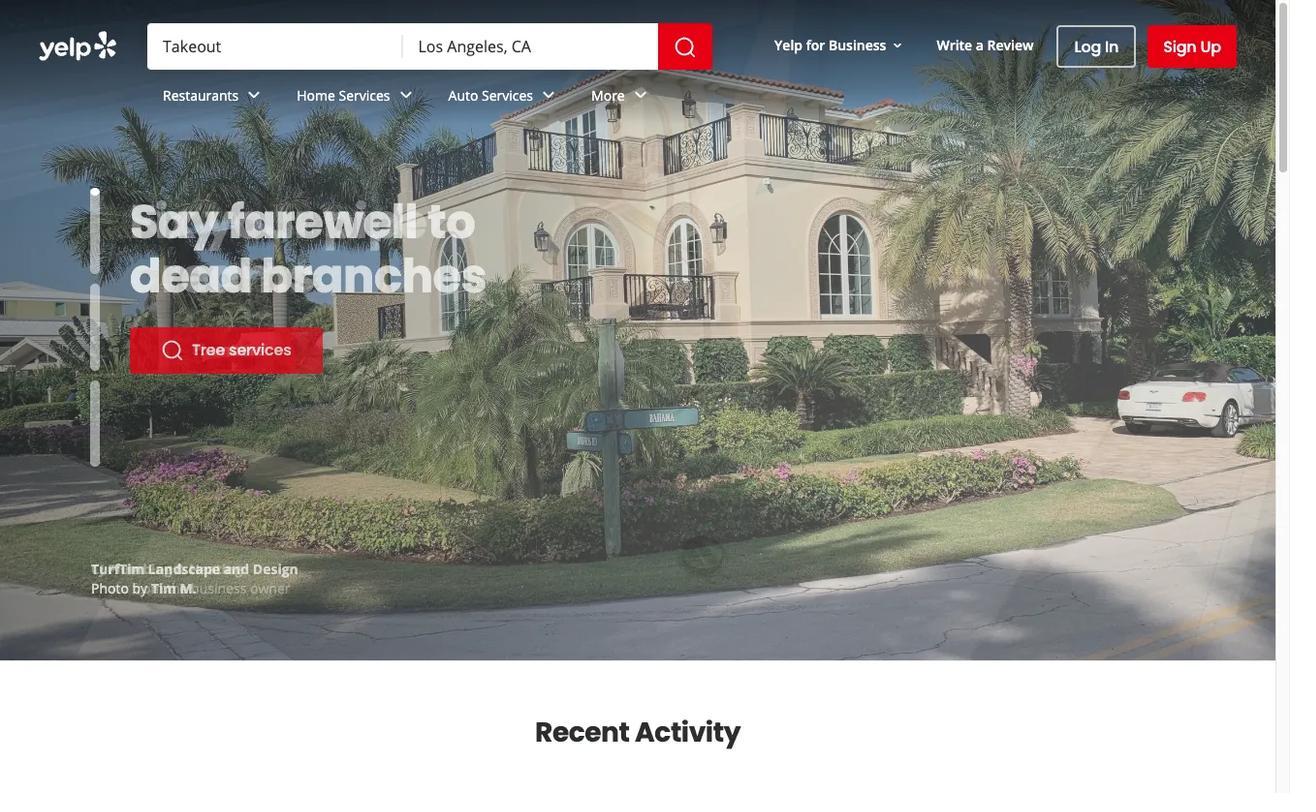Task type: describe. For each thing, give the bounding box(es) containing it.
turftim
[[91, 560, 145, 579]]

restaurants link
[[147, 70, 281, 126]]

services for auto services
[[482, 86, 533, 104]]

sign
[[1163, 35, 1197, 58]]

business categories element
[[147, 70, 1237, 126]]

fix your pipe dreams
[[130, 190, 427, 309]]

the
[[167, 580, 188, 598]]

24 search v2 image
[[161, 339, 184, 362]]

24 chevron down v2 image for restaurants
[[243, 84, 266, 107]]

Near text field
[[418, 36, 643, 57]]

dead
[[130, 244, 252, 309]]

turftim landscape and design link
[[91, 560, 298, 579]]

recent activity
[[535, 714, 740, 752]]

photo for cj
[[91, 580, 129, 598]]

landscape
[[148, 560, 220, 579]]

in
[[1105, 35, 1119, 58]]

by
[[132, 580, 147, 598]]

log in
[[1074, 35, 1119, 58]]

none field find
[[163, 36, 387, 57]]

farewell
[[228, 190, 418, 255]]

cj plumbing & heating photo from the business owner
[[91, 560, 290, 598]]

plumbing
[[108, 560, 172, 579]]

sign up
[[1163, 35, 1221, 58]]

plumbers
[[192, 339, 264, 362]]

pipe
[[323, 190, 427, 255]]

home services
[[297, 86, 390, 104]]

none field near
[[418, 36, 643, 57]]

none search field containing log in
[[0, 0, 1276, 126]]

services for home services
[[339, 86, 390, 104]]

cj
[[91, 560, 104, 579]]

home
[[297, 86, 335, 104]]

yelp
[[774, 35, 803, 54]]

business
[[829, 35, 886, 54]]

dreams
[[130, 244, 315, 309]]

search image
[[674, 35, 697, 59]]

branches
[[261, 244, 487, 309]]

tim
[[151, 580, 176, 598]]

your
[[205, 190, 313, 255]]

sign up button
[[1148, 25, 1237, 68]]

more
[[591, 86, 625, 104]]

for
[[806, 35, 825, 54]]

16 chevron down v2 image
[[890, 38, 906, 53]]

cj plumbing & heating link
[[91, 560, 242, 579]]

none search field inside search box
[[147, 23, 716, 70]]

a
[[976, 35, 984, 54]]



Task type: locate. For each thing, give the bounding box(es) containing it.
more link
[[576, 70, 668, 126]]

0 horizontal spatial 24 chevron down v2 image
[[394, 84, 417, 107]]

2 24 chevron down v2 image from the left
[[629, 84, 652, 107]]

24 chevron down v2 image right more
[[629, 84, 652, 107]]

tree services link
[[130, 328, 322, 374]]

turftim landscape and design photo by tim m.
[[91, 560, 298, 598]]

24 chevron down v2 image left the 'auto'
[[394, 84, 417, 107]]

review
[[987, 35, 1034, 54]]

24 chevron down v2 image
[[243, 84, 266, 107], [537, 84, 560, 107]]

services right home
[[339, 86, 390, 104]]

log
[[1074, 35, 1101, 58]]

24 chevron down v2 image inside restaurants 'link'
[[243, 84, 266, 107]]

yelp for business button
[[767, 28, 913, 63]]

auto services
[[448, 86, 533, 104]]

explore banner section banner
[[0, 0, 1276, 661]]

log in button
[[1057, 25, 1136, 68]]

1 horizontal spatial 24 chevron down v2 image
[[629, 84, 652, 107]]

plumbers link
[[130, 328, 295, 374]]

24 chevron down v2 image down find text box
[[243, 84, 266, 107]]

write
[[937, 35, 972, 54]]

0 horizontal spatial services
[[339, 86, 390, 104]]

recent
[[535, 714, 630, 752]]

None search field
[[147, 23, 716, 70]]

photo inside turftim landscape and design photo by tim m.
[[91, 580, 129, 598]]

fix
[[130, 190, 195, 255]]

1 24 chevron down v2 image from the left
[[394, 84, 417, 107]]

24 chevron down v2 image inside auto services link
[[537, 84, 560, 107]]

to
[[427, 190, 475, 255]]

say farewell to dead branches
[[130, 190, 487, 309]]

24 chevron down v2 image inside 'home services' link
[[394, 84, 417, 107]]

1 horizontal spatial none field
[[418, 36, 643, 57]]

&
[[176, 560, 186, 579]]

yelp for business
[[774, 35, 886, 54]]

None search field
[[0, 0, 1276, 126]]

m.
[[180, 580, 197, 598]]

2 services from the left
[[482, 86, 533, 104]]

none field up home
[[163, 36, 387, 57]]

restaurants
[[163, 86, 239, 104]]

24 chevron down v2 image for home services
[[394, 84, 417, 107]]

24 chevron down v2 image down near field
[[537, 84, 560, 107]]

photo for turftim
[[91, 580, 129, 598]]

owner
[[250, 580, 290, 598]]

tim m. link
[[151, 580, 197, 598]]

1 horizontal spatial 24 chevron down v2 image
[[537, 84, 560, 107]]

activity
[[635, 714, 740, 752]]

1 horizontal spatial services
[[482, 86, 533, 104]]

services
[[229, 339, 291, 362]]

from
[[132, 580, 163, 598]]

24 chevron down v2 image inside more link
[[629, 84, 652, 107]]

home services link
[[281, 70, 433, 126]]

none field up auto services link
[[418, 36, 643, 57]]

24 chevron down v2 image for more
[[629, 84, 652, 107]]

2 none field from the left
[[418, 36, 643, 57]]

1 none field from the left
[[163, 36, 387, 57]]

say
[[130, 190, 218, 255]]

Find text field
[[163, 36, 387, 57]]

design
[[253, 560, 298, 579]]

up
[[1200, 35, 1221, 58]]

1 services from the left
[[339, 86, 390, 104]]

24 chevron down v2 image for auto services
[[537, 84, 560, 107]]

services right the 'auto'
[[482, 86, 533, 104]]

heating
[[189, 560, 242, 579]]

photo
[[91, 580, 129, 598], [91, 580, 129, 598]]

2 24 chevron down v2 image from the left
[[537, 84, 560, 107]]

24 chevron down v2 image
[[394, 84, 417, 107], [629, 84, 652, 107]]

24 search v2 image
[[161, 339, 184, 362]]

write a review
[[937, 35, 1034, 54]]

auto services link
[[433, 70, 576, 126]]

auto
[[448, 86, 478, 104]]

0 horizontal spatial 24 chevron down v2 image
[[243, 84, 266, 107]]

0 horizontal spatial none field
[[163, 36, 387, 57]]

business
[[191, 580, 246, 598]]

tree
[[192, 339, 225, 362]]

services
[[339, 86, 390, 104], [482, 86, 533, 104]]

photo inside cj plumbing & heating photo from the business owner
[[91, 580, 129, 598]]

and
[[224, 560, 249, 579]]

write a review link
[[929, 28, 1041, 63]]

1 24 chevron down v2 image from the left
[[243, 84, 266, 107]]

None field
[[163, 36, 387, 57], [418, 36, 643, 57]]

tree services
[[192, 339, 291, 362]]



Task type: vqa. For each thing, say whether or not it's contained in the screenshot.
Shopping link
no



